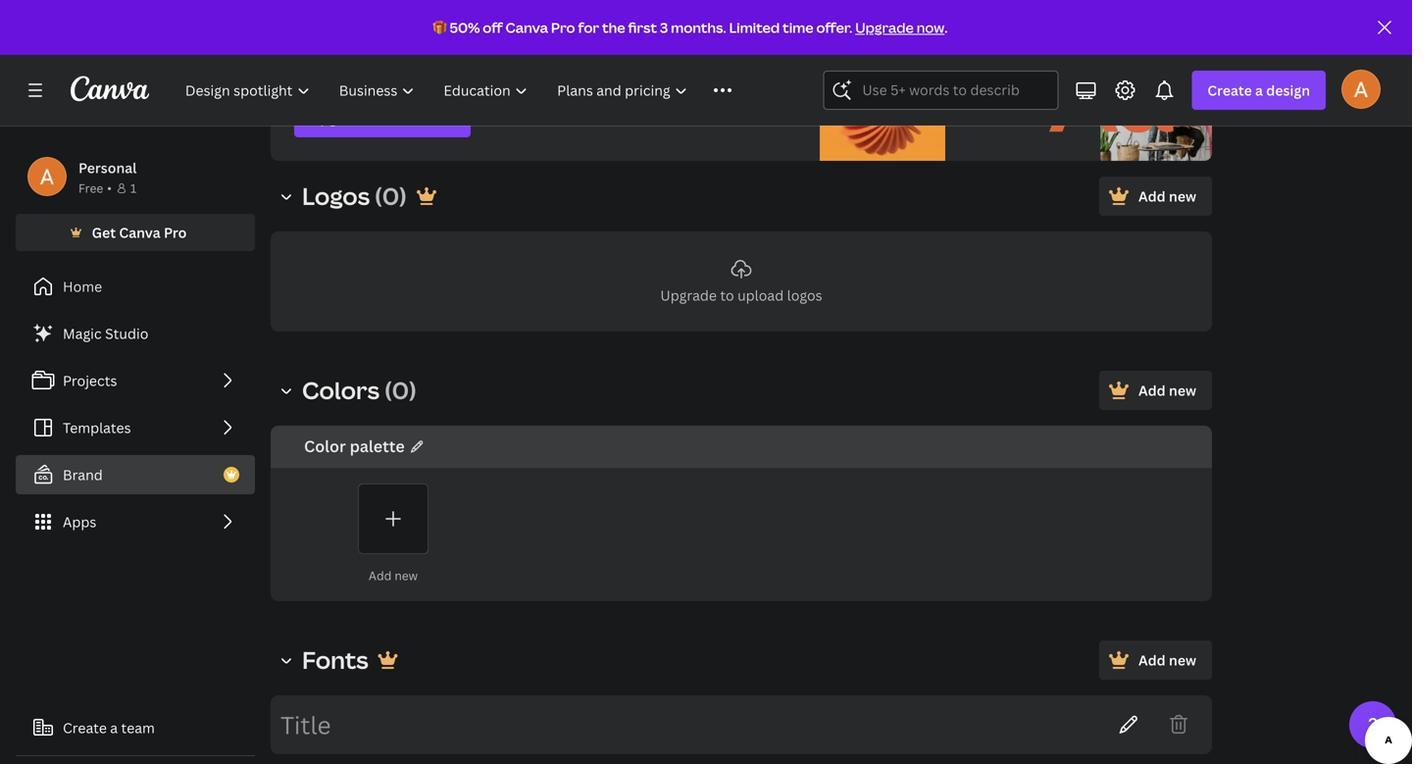 Task type: describe. For each thing, give the bounding box(es) containing it.
free
[[78, 180, 103, 196]]

new for add new dropdown button for fonts
[[1170, 651, 1197, 670]]

logos
[[788, 286, 823, 305]]

a for team
[[110, 719, 118, 737]]

studio
[[105, 324, 149, 343]]

now
[[917, 18, 945, 37]]

fonts
[[302, 644, 369, 676]]

50%
[[450, 18, 480, 37]]

create for create a design
[[1208, 81, 1253, 100]]

off
[[483, 18, 503, 37]]

title button
[[281, 709, 1097, 741]]

to for upload
[[721, 286, 735, 305]]

personal
[[78, 158, 137, 177]]

offer.
[[817, 18, 853, 37]]

get
[[92, 223, 116, 242]]

apps link
[[16, 502, 255, 542]]

color palette button
[[304, 434, 405, 460]]

•
[[107, 180, 112, 196]]

templates link
[[16, 408, 255, 447]]

free •
[[78, 180, 112, 196]]

2 horizontal spatial upgrade
[[856, 18, 914, 37]]

(0) for colors (0)
[[385, 374, 417, 406]]

upgrade to canva pro
[[310, 108, 455, 127]]

palette
[[350, 436, 405, 457]]

color palette
[[304, 436, 405, 457]]

upload
[[738, 286, 784, 305]]

canva inside upgrade to canva pro button
[[388, 108, 429, 127]]

add new button for logos
[[1100, 177, 1213, 216]]

create for create a team
[[63, 719, 107, 737]]

to for canva
[[370, 108, 385, 127]]

upgrade now button
[[856, 18, 945, 37]]

magic studio link
[[16, 314, 255, 353]]

🎁 50% off canva pro for the first 3 months. limited time offer. upgrade now .
[[433, 18, 948, 37]]

a for design
[[1256, 81, 1264, 100]]

0 vertical spatial pro
[[551, 18, 576, 37]]

limited
[[729, 18, 780, 37]]

brand
[[63, 466, 103, 484]]

color
[[304, 436, 346, 457]]

create a design button
[[1193, 71, 1327, 110]]

colors (0)
[[302, 374, 417, 406]]

create a team
[[63, 719, 155, 737]]

add new inside popup button
[[1139, 381, 1197, 400]]

team
[[121, 719, 155, 737]]

logos
[[302, 180, 370, 212]]

add a new color image
[[358, 484, 429, 554]]

magic
[[63, 324, 102, 343]]

apps
[[63, 513, 97, 531]]

Search search field
[[863, 72, 1020, 109]]

more
[[558, 108, 593, 127]]

time
[[783, 18, 814, 37]]

create a team button
[[16, 708, 255, 748]]

projects
[[63, 371, 117, 390]]

learn more
[[516, 108, 593, 127]]

projects link
[[16, 361, 255, 400]]

magic studio
[[63, 324, 149, 343]]



Task type: vqa. For each thing, say whether or not it's contained in the screenshot.
units: in button
no



Task type: locate. For each thing, give the bounding box(es) containing it.
1 vertical spatial upgrade
[[310, 108, 367, 127]]

2 vertical spatial canva
[[119, 223, 161, 242]]

create a design
[[1208, 81, 1311, 100]]

upgrade for upgrade to upload logos
[[661, 286, 717, 305]]

0 horizontal spatial a
[[110, 719, 118, 737]]

new
[[1170, 187, 1197, 206], [1170, 381, 1197, 400], [395, 568, 418, 584], [1170, 651, 1197, 670]]

0 horizontal spatial pro
[[164, 223, 187, 242]]

🎁
[[433, 18, 447, 37]]

add
[[1139, 187, 1166, 206], [1139, 381, 1166, 400], [369, 568, 392, 584], [1139, 651, 1166, 670]]

a left design
[[1256, 81, 1264, 100]]

canva right off
[[506, 18, 549, 37]]

upgrade up logos
[[310, 108, 367, 127]]

brand link
[[16, 455, 255, 495]]

the
[[602, 18, 626, 37]]

top level navigation element
[[173, 71, 776, 110], [173, 71, 776, 110]]

(0) right logos
[[375, 180, 407, 212]]

0 horizontal spatial upgrade
[[310, 108, 367, 127]]

1 horizontal spatial pro
[[433, 108, 455, 127]]

(0)
[[375, 180, 407, 212], [385, 374, 417, 406]]

create
[[1208, 81, 1253, 100], [63, 719, 107, 737]]

new for add new dropdown button related to logos
[[1170, 187, 1197, 206]]

get canva pro button
[[16, 214, 255, 251]]

upgrade for upgrade to canva pro
[[310, 108, 367, 127]]

upgrade to canva pro button
[[294, 98, 471, 137]]

add new button
[[1100, 371, 1213, 410]]

pro
[[551, 18, 576, 37], [433, 108, 455, 127], [164, 223, 187, 242]]

2 add new button from the top
[[1100, 641, 1213, 680]]

upgrade left upload
[[661, 286, 717, 305]]

1 vertical spatial canva
[[388, 108, 429, 127]]

new for add new popup button
[[1170, 381, 1197, 400]]

upgrade inside upgrade to upload logos button
[[661, 286, 717, 305]]

to left upload
[[721, 286, 735, 305]]

(0) right colors
[[385, 374, 417, 406]]

create inside dropdown button
[[1208, 81, 1253, 100]]

0 horizontal spatial create
[[63, 719, 107, 737]]

fonts button
[[302, 644, 400, 676]]

a inside dropdown button
[[1256, 81, 1264, 100]]

add new
[[1139, 187, 1197, 206], [1139, 381, 1197, 400], [369, 568, 418, 584], [1139, 651, 1197, 670]]

learn more button
[[485, 99, 622, 133]]

add for add new popup button
[[1139, 381, 1166, 400]]

a inside button
[[110, 719, 118, 737]]

add inside popup button
[[1139, 381, 1166, 400]]

home
[[63, 277, 102, 296]]

add new button for fonts
[[1100, 641, 1213, 680]]

design
[[1267, 81, 1311, 100]]

2 vertical spatial upgrade
[[661, 286, 717, 305]]

pro inside get canva pro button
[[164, 223, 187, 242]]

canva up logos (0)
[[388, 108, 429, 127]]

pro inside upgrade to canva pro button
[[433, 108, 455, 127]]

upgrade left now
[[856, 18, 914, 37]]

apple lee image
[[1342, 69, 1382, 109]]

0 vertical spatial a
[[1256, 81, 1264, 100]]

templates
[[63, 418, 131, 437]]

upgrade inside upgrade to canva pro button
[[310, 108, 367, 127]]

list containing magic studio
[[16, 314, 255, 542]]

.
[[945, 18, 948, 37]]

to up logos (0)
[[370, 108, 385, 127]]

1
[[130, 180, 137, 196]]

1 horizontal spatial canva
[[388, 108, 429, 127]]

logos (0)
[[302, 180, 407, 212]]

0 vertical spatial to
[[370, 108, 385, 127]]

create left design
[[1208, 81, 1253, 100]]

1 vertical spatial to
[[721, 286, 735, 305]]

canva inside get canva pro button
[[119, 223, 161, 242]]

canva right get
[[119, 223, 161, 242]]

1 vertical spatial a
[[110, 719, 118, 737]]

months.
[[671, 18, 727, 37]]

pro left for
[[551, 18, 576, 37]]

0 vertical spatial canva
[[506, 18, 549, 37]]

a
[[1256, 81, 1264, 100], [110, 719, 118, 737]]

for
[[578, 18, 600, 37]]

title
[[281, 709, 331, 741]]

a left team
[[110, 719, 118, 737]]

colors
[[302, 374, 380, 406]]

add new button
[[1100, 177, 1213, 216], [1100, 641, 1213, 680]]

0 vertical spatial add new button
[[1100, 177, 1213, 216]]

1 horizontal spatial create
[[1208, 81, 1253, 100]]

1 vertical spatial add new button
[[1100, 641, 1213, 680]]

get canva pro
[[92, 223, 187, 242]]

upgrade to upload logos button
[[271, 232, 1213, 332]]

create left team
[[63, 719, 107, 737]]

0 horizontal spatial canva
[[119, 223, 161, 242]]

first
[[628, 18, 657, 37]]

0 vertical spatial upgrade
[[856, 18, 914, 37]]

1 vertical spatial create
[[63, 719, 107, 737]]

to
[[370, 108, 385, 127], [721, 286, 735, 305]]

upgrade
[[856, 18, 914, 37], [310, 108, 367, 127], [661, 286, 717, 305]]

0 vertical spatial (0)
[[375, 180, 407, 212]]

1 horizontal spatial to
[[721, 286, 735, 305]]

0 horizontal spatial to
[[370, 108, 385, 127]]

0 vertical spatial create
[[1208, 81, 1253, 100]]

add for add new dropdown button for fonts
[[1139, 651, 1166, 670]]

new inside popup button
[[1170, 381, 1197, 400]]

1 horizontal spatial a
[[1256, 81, 1264, 100]]

list
[[16, 314, 255, 542]]

pro up home link
[[164, 223, 187, 242]]

home link
[[16, 267, 255, 306]]

1 vertical spatial (0)
[[385, 374, 417, 406]]

2 vertical spatial pro
[[164, 223, 187, 242]]

1 vertical spatial pro
[[433, 108, 455, 127]]

(0) for logos (0)
[[375, 180, 407, 212]]

None search field
[[824, 71, 1059, 110]]

3
[[660, 18, 668, 37]]

1 add new button from the top
[[1100, 177, 1213, 216]]

2 horizontal spatial pro
[[551, 18, 576, 37]]

learn
[[516, 108, 554, 127]]

2 horizontal spatial canva
[[506, 18, 549, 37]]

upgrade to upload logos
[[661, 286, 823, 305]]

add for add new dropdown button related to logos
[[1139, 187, 1166, 206]]

pro down 🎁
[[433, 108, 455, 127]]

canva
[[506, 18, 549, 37], [388, 108, 429, 127], [119, 223, 161, 242]]

1 horizontal spatial upgrade
[[661, 286, 717, 305]]

create inside button
[[63, 719, 107, 737]]



